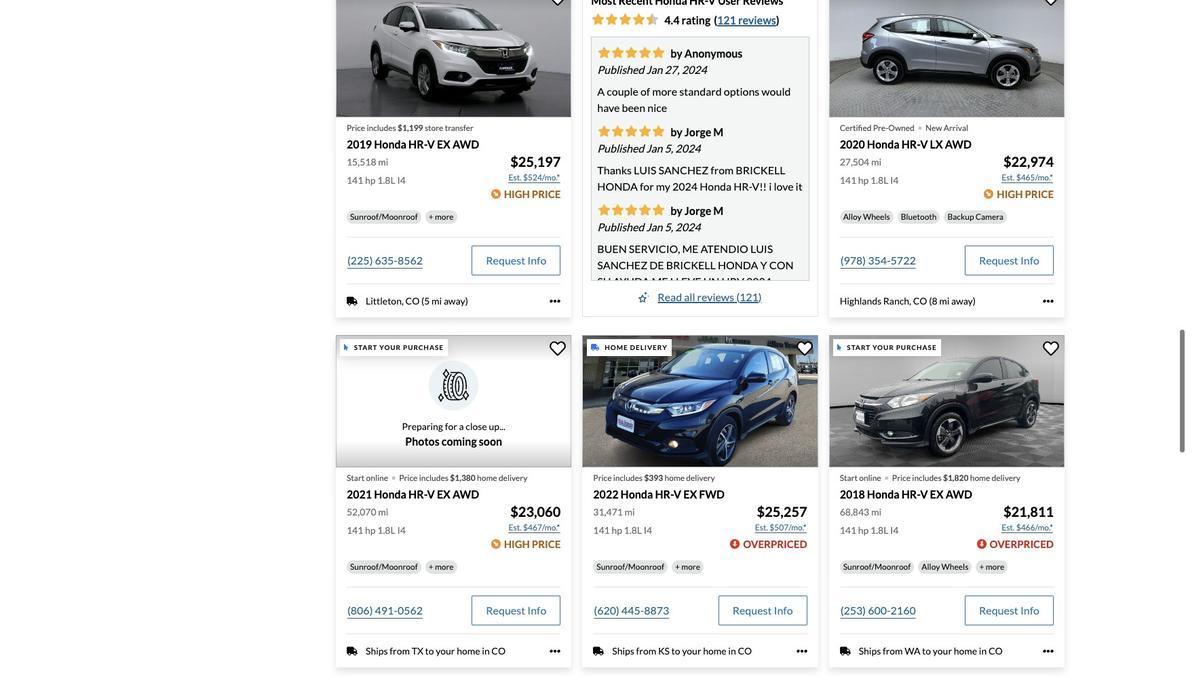 Task type: vqa. For each thing, say whether or not it's contained in the screenshot.
$23,060's to
yes



Task type: describe. For each thing, give the bounding box(es) containing it.
445-
[[622, 604, 644, 617]]

honda inside 'buen servicio, me atendio luis sanchez de brickell honda y con su ayuda me lleve un hrv 2024 nuevo de paquete'
[[718, 258, 759, 271]]

5722
[[891, 254, 916, 267]]

· inside certified pre-owned · new arrival 2020 honda hr-v lx awd
[[918, 114, 923, 138]]

start your purchase for $21,811
[[848, 343, 937, 352]]

(978)
[[841, 254, 866, 267]]

a
[[598, 85, 605, 98]]

141 for $21,811
[[840, 525, 857, 537]]

141 for $25,197
[[347, 175, 363, 186]]

fwd
[[700, 488, 725, 501]]

sunroof/moonroof for $25,197
[[350, 212, 418, 222]]

est. $466/mo.* button
[[1001, 522, 1054, 535]]

) for reviews
[[777, 13, 780, 26]]

home right "wa"
[[954, 646, 978, 657]]

est. for $23,060
[[509, 523, 522, 533]]

thanks luis sanchez from brickell honda for my 2024 honda hr-v!! i love it
[[598, 163, 803, 193]]

anonymous
[[685, 47, 743, 60]]

purchase for $21,811
[[897, 343, 937, 352]]

v inside price includes $1,199 store transfer 2019 honda hr-v ex awd
[[427, 138, 435, 151]]

est. $524/mo.* button
[[508, 171, 561, 185]]

mi for $21,811
[[872, 507, 882, 518]]

purchase for $23,060
[[403, 343, 444, 352]]

sanchez inside 'buen servicio, me atendio luis sanchez de brickell honda y con su ayuda me lleve un hrv 2024 nuevo de paquete'
[[598, 258, 648, 271]]

hr- inside "price includes $393 home delivery 2022 honda hr-v ex fwd"
[[655, 488, 674, 501]]

2019
[[347, 138, 372, 151]]

it
[[796, 180, 803, 193]]

est. for $21,811
[[1002, 523, 1015, 533]]

info for $25,197
[[528, 254, 547, 267]]

home right ks
[[703, 646, 727, 657]]

$467/mo.*
[[523, 523, 560, 533]]

high price for store
[[504, 188, 561, 200]]

ayuda
[[613, 275, 650, 288]]

black 2018 honda hr-v ex awd suv / crossover all-wheel drive continuously variable transmission image
[[829, 335, 1065, 468]]

honda inside thanks luis sanchez from brickell honda for my 2024 honda hr-v!! i love it
[[598, 180, 638, 193]]

$1,820
[[944, 473, 969, 483]]

price for ·
[[1025, 188, 1054, 200]]

4.4 rating ( 121 reviews )
[[665, 13, 780, 26]]

y
[[761, 258, 768, 271]]

0 horizontal spatial alloy wheels
[[844, 212, 891, 222]]

31,471 mi 141 hp 1.8l i4
[[594, 507, 653, 537]]

+ more for ·
[[429, 562, 454, 572]]

your right mouse pointer image
[[380, 343, 401, 352]]

(225) 635-8562 button
[[347, 246, 424, 276]]

high price for price
[[504, 539, 561, 551]]

info for $21,811
[[1021, 604, 1040, 617]]

backup
[[948, 212, 975, 222]]

ellipsis h image for $25,257
[[797, 646, 808, 657]]

15,518
[[347, 156, 377, 168]]

ex inside start online · price includes $1,820 home delivery 2018 honda hr-v ex awd
[[930, 488, 944, 501]]

un
[[704, 275, 720, 288]]

ellipsis h image for $23,060
[[550, 646, 561, 657]]

8873
[[644, 604, 670, 617]]

start inside start online · price includes $1,820 home delivery 2018 honda hr-v ex awd
[[840, 473, 858, 483]]

$465/mo.*
[[1017, 173, 1054, 183]]

2024 up thanks luis sanchez from brickell honda for my 2024 honda hr-v!! i love it
[[676, 142, 701, 155]]

ellipsis h image for $21,811
[[1043, 646, 1054, 657]]

request info for $22,974
[[980, 254, 1040, 267]]

+ for ·
[[429, 562, 434, 572]]

m for atendio
[[714, 204, 724, 217]]

mi for $25,197
[[378, 156, 389, 168]]

ex inside "price includes $393 home delivery 2022 honda hr-v ex fwd"
[[684, 488, 697, 501]]

rating
[[682, 13, 711, 26]]

in for $25,257
[[729, 646, 736, 657]]

15,518 mi 141 hp 1.8l i4
[[347, 156, 406, 186]]

littleton,
[[366, 295, 404, 307]]

(8
[[930, 295, 938, 307]]

your right mouse pointer icon
[[873, 343, 895, 352]]

standard
[[680, 85, 722, 98]]

price inside price includes $1,199 store transfer 2019 honda hr-v ex awd
[[347, 123, 365, 133]]

mouse pointer image
[[344, 344, 349, 351]]

awd inside start online · price includes $1,380 home delivery 2021 honda hr-v ex awd
[[453, 488, 479, 501]]

request info for $23,060
[[486, 604, 547, 617]]

by anonymous published jan 27, 2024
[[598, 47, 743, 76]]

491-
[[375, 604, 398, 617]]

est. for $25,197
[[509, 173, 522, 183]]

your for $21,811
[[933, 646, 953, 657]]

141 for $25,257
[[594, 525, 610, 537]]

sunroof/moonroof for $23,060
[[350, 562, 418, 572]]

crystal black pearl 2022 honda hr-v ex fwd suv / crossover front-wheel drive continuously variable transmission image
[[583, 335, 819, 468]]

2160
[[891, 604, 916, 617]]

overpriced for ·
[[990, 539, 1054, 551]]

1.8l for $23,060
[[378, 525, 396, 537]]

(806) 491-0562
[[348, 604, 423, 617]]

price includes $1,199 store transfer 2019 honda hr-v ex awd
[[347, 123, 479, 151]]

1 vertical spatial (
[[737, 290, 740, 303]]

jorge for me
[[685, 204, 712, 217]]

v inside "price includes $393 home delivery 2022 honda hr-v ex fwd"
[[674, 488, 682, 501]]

354-
[[868, 254, 891, 267]]

1.8l for $21,811
[[871, 525, 889, 537]]

$466/mo.*
[[1017, 523, 1054, 533]]

couple
[[607, 85, 639, 98]]

truck image for ·
[[347, 646, 358, 657]]

to for $21,811
[[923, 646, 932, 657]]

atendio
[[701, 242, 749, 255]]

est. for $25,257
[[756, 523, 769, 533]]

info for $22,974
[[1021, 254, 1040, 267]]

1 horizontal spatial truck image
[[840, 646, 851, 657]]

+ more for $1,199
[[429, 212, 454, 222]]

request for $23,060
[[486, 604, 526, 617]]

0 vertical spatial (
[[714, 13, 718, 26]]

price for store
[[532, 188, 561, 200]]

honda inside start online · price includes $1,820 home delivery 2018 honda hr-v ex awd
[[868, 488, 900, 501]]

jan for servicio,
[[647, 220, 663, 233]]

hr- inside certified pre-owned · new arrival 2020 honda hr-v lx awd
[[902, 138, 921, 151]]

27,504 mi 141 hp 1.8l i4
[[840, 156, 899, 186]]

+ for $393
[[676, 562, 680, 572]]

mi right (8
[[940, 295, 950, 307]]

jan for luis
[[647, 142, 663, 155]]

ships from ks to your home in co
[[613, 646, 752, 657]]

(620) 445-8873
[[594, 604, 670, 617]]

ships from tx to your home in co
[[366, 646, 506, 657]]

4.4
[[665, 13, 680, 26]]

start inside start online · price includes $1,380 home delivery 2021 honda hr-v ex awd
[[347, 473, 365, 483]]

delivery inside "price includes $393 home delivery 2022 honda hr-v ex fwd"
[[687, 473, 715, 483]]

$524/mo.*
[[523, 173, 560, 183]]

est. $467/mo.* button
[[508, 522, 561, 535]]

by for me
[[671, 204, 683, 217]]

mi for $25,257
[[625, 507, 635, 518]]

$393
[[645, 473, 663, 483]]

request info button for $25,257
[[719, 596, 808, 626]]

lx
[[930, 138, 943, 151]]

info for $25,257
[[774, 604, 793, 617]]

0 vertical spatial truck image
[[591, 344, 600, 351]]

store
[[425, 123, 444, 133]]

68,843
[[840, 507, 870, 518]]

2024 up servicio,
[[676, 220, 701, 233]]

ellipsis h image
[[1043, 296, 1054, 307]]

stars image
[[639, 292, 650, 303]]

$21,811
[[1004, 504, 1054, 520]]

hr- inside thanks luis sanchez from brickell honda for my 2024 honda hr-v!! i love it
[[734, 180, 752, 193]]

to for $25,257
[[672, 646, 681, 657]]

transfer
[[445, 123, 474, 133]]

delivery
[[630, 343, 668, 352]]

a couple of more standard options would have been nice
[[598, 85, 791, 114]]

0 vertical spatial reviews
[[739, 13, 777, 26]]

of
[[641, 85, 651, 98]]

sunroof/moonroof for $25,257
[[597, 562, 665, 572]]

start online · price includes $1,380 home delivery 2021 honda hr-v ex awd
[[347, 464, 528, 501]]

been
[[622, 101, 646, 114]]

by for of
[[671, 47, 683, 60]]

$22,974 est. $465/mo.*
[[1002, 154, 1054, 183]]

includes inside "price includes $393 home delivery 2022 honda hr-v ex fwd"
[[614, 473, 643, 483]]

camera
[[976, 212, 1004, 222]]

wa
[[905, 646, 921, 657]]

m for from
[[714, 125, 724, 138]]

(620) 445-8873 button
[[594, 596, 670, 626]]

est. $507/mo.* button
[[755, 522, 808, 535]]

$25,197
[[511, 154, 561, 170]]

2022
[[594, 488, 619, 501]]

est. for $22,974
[[1002, 173, 1015, 183]]

0 vertical spatial alloy
[[844, 212, 862, 222]]

27,
[[665, 63, 680, 76]]

home inside start online · price includes $1,820 home delivery 2018 honda hr-v ex awd
[[971, 473, 991, 483]]

read
[[658, 290, 682, 303]]

52,070 mi 141 hp 1.8l i4
[[347, 507, 406, 537]]

thanks
[[598, 163, 632, 176]]

1 horizontal spatial alloy wheels
[[922, 562, 969, 572]]

online for $23,060
[[366, 473, 388, 483]]

would
[[762, 85, 791, 98]]

tx
[[412, 646, 424, 657]]

by jorge m published jan 5, 2024 for servicio,
[[598, 204, 724, 233]]

home inside start online · price includes $1,380 home delivery 2021 honda hr-v ex awd
[[477, 473, 497, 483]]

121 reviews link
[[718, 13, 777, 26]]

co for $25,257
[[738, 646, 752, 657]]

high for store
[[504, 188, 530, 200]]

highlands ranch, co (8 mi away)
[[840, 295, 976, 307]]

hp for $22,974
[[859, 175, 869, 186]]

ellipsis h image for $25,197
[[550, 296, 561, 307]]

$22,974
[[1004, 154, 1054, 170]]

truck image for $393
[[594, 646, 604, 657]]

31,471
[[594, 507, 623, 518]]

(253)
[[841, 604, 866, 617]]

online for $21,811
[[860, 473, 882, 483]]

(253) 600-2160 button
[[840, 596, 917, 626]]

price inside "price includes $393 home delivery 2022 honda hr-v ex fwd"
[[594, 473, 612, 483]]

home right tx
[[457, 646, 480, 657]]

published for thanks
[[598, 142, 644, 155]]

i
[[769, 180, 772, 193]]

52,070
[[347, 507, 377, 518]]

start your purchase for $23,060
[[354, 343, 444, 352]]

honda inside thanks luis sanchez from brickell honda for my 2024 honda hr-v!! i love it
[[700, 180, 732, 193]]

request info for $25,197
[[486, 254, 547, 267]]

bluetooth
[[901, 212, 937, 222]]



Task type: locate. For each thing, give the bounding box(es) containing it.
co
[[406, 295, 420, 307], [914, 295, 928, 307], [492, 646, 506, 657], [738, 646, 752, 657], [989, 646, 1003, 657]]

lleve
[[671, 275, 702, 288]]

2 vertical spatial jan
[[647, 220, 663, 233]]

hr- left i
[[734, 180, 752, 193]]

me up lleve
[[683, 242, 699, 255]]

request for $25,197
[[486, 254, 526, 267]]

littleton, co (5 mi away)
[[366, 295, 468, 307]]

mi inside 27,504 mi 141 hp 1.8l i4
[[872, 156, 882, 168]]

1 online from the left
[[366, 473, 388, 483]]

$21,811 est. $466/mo.*
[[1002, 504, 1054, 533]]

i4 for $23,060
[[397, 525, 406, 537]]

121
[[718, 13, 736, 26], [740, 290, 759, 303]]

away) right (8
[[952, 295, 976, 307]]

1 horizontal spatial luis
[[751, 242, 773, 255]]

1 horizontal spatial (
[[737, 290, 740, 303]]

(5
[[422, 295, 430, 307]]

1 overpriced from the left
[[744, 539, 808, 551]]

brickell inside 'buen servicio, me atendio luis sanchez de brickell honda y con su ayuda me lleve un hrv 2024 nuevo de paquete'
[[666, 258, 716, 271]]

de down servicio,
[[650, 258, 664, 271]]

hp for $21,811
[[859, 525, 869, 537]]

2 by from the top
[[671, 125, 683, 138]]

online
[[366, 473, 388, 483], [860, 473, 882, 483]]

0 horizontal spatial truck image
[[591, 344, 600, 351]]

by up 27,
[[671, 47, 683, 60]]

1 vertical spatial brickell
[[666, 258, 716, 271]]

love
[[774, 180, 794, 193]]

high price down est. $467/mo.* 'button'
[[504, 539, 561, 551]]

home inside "price includes $393 home delivery 2022 honda hr-v ex fwd"
[[665, 473, 685, 483]]

i4 inside 31,471 mi 141 hp 1.8l i4
[[644, 525, 653, 537]]

1 vertical spatial m
[[714, 204, 724, 217]]

price up 2019 in the top left of the page
[[347, 123, 365, 133]]

· inside start online · price includes $1,820 home delivery 2018 honda hr-v ex awd
[[884, 464, 890, 489]]

121 down hrv
[[740, 290, 759, 303]]

home right $1,380
[[477, 473, 497, 483]]

start your purchase
[[354, 343, 444, 352], [848, 343, 937, 352]]

0 horizontal spatial honda
[[598, 180, 638, 193]]

est. down $22,974
[[1002, 173, 1015, 183]]

( down hrv
[[737, 290, 740, 303]]

mi right "68,843"
[[872, 507, 882, 518]]

reviews
[[739, 13, 777, 26], [698, 290, 735, 303]]

· right 2021
[[391, 464, 397, 489]]

1 in from the left
[[482, 646, 490, 657]]

from inside thanks luis sanchez from brickell honda for my 2024 honda hr-v!! i love it
[[711, 163, 734, 176]]

brickell up v!!
[[736, 163, 786, 176]]

online up 2018
[[860, 473, 882, 483]]

ships
[[366, 646, 388, 657], [613, 646, 635, 657], [859, 646, 881, 657]]

1.8l for $22,974
[[871, 175, 889, 186]]

honda down thanks
[[598, 180, 638, 193]]

hp down 27,504 on the right top
[[859, 175, 869, 186]]

1 delivery from the left
[[499, 473, 528, 483]]

2 horizontal spatial ·
[[918, 114, 923, 138]]

0 horizontal spatial (
[[714, 13, 718, 26]]

ex down $1,380
[[437, 488, 451, 501]]

high for ·
[[998, 188, 1023, 200]]

v!!
[[752, 180, 767, 193]]

0 vertical spatial alloy wheels
[[844, 212, 891, 222]]

+ for $1,199
[[429, 212, 434, 222]]

2 jorge from the top
[[685, 204, 712, 217]]

hr- inside price includes $1,199 store transfer 2019 honda hr-v ex awd
[[409, 138, 427, 151]]

most recent honda hr-v user reviews element
[[592, 36, 810, 306]]

start
[[354, 343, 378, 352], [848, 343, 871, 352], [347, 473, 365, 483], [840, 473, 858, 483]]

hp inside 31,471 mi 141 hp 1.8l i4
[[612, 525, 622, 537]]

price includes $393 home delivery 2022 honda hr-v ex fwd
[[594, 473, 725, 501]]

5, up servicio,
[[665, 220, 674, 233]]

1 vertical spatial alloy wheels
[[922, 562, 969, 572]]

1 horizontal spatial ·
[[884, 464, 890, 489]]

mouse pointer image
[[838, 344, 842, 351]]

awd down the arrival
[[946, 138, 972, 151]]

awd down 'transfer'
[[453, 138, 479, 151]]

to for $23,060
[[425, 646, 434, 657]]

(978) 354-5722 button
[[840, 246, 917, 276]]

0 vertical spatial )
[[777, 13, 780, 26]]

mi right 27,504 on the right top
[[872, 156, 882, 168]]

2 vertical spatial published
[[598, 220, 644, 233]]

ships down (253) 600-2160 "button"
[[859, 646, 881, 657]]

2024 down y
[[747, 275, 772, 288]]

0 horizontal spatial in
[[482, 646, 490, 657]]

0 horizontal spatial away)
[[444, 295, 468, 307]]

0 vertical spatial brickell
[[736, 163, 786, 176]]

request info button for $22,974
[[965, 246, 1054, 276]]

hr- down owned
[[902, 138, 921, 151]]

buen servicio, me atendio luis sanchez de brickell honda y con su ayuda me lleve un hrv 2024 nuevo de paquete
[[598, 242, 794, 304]]

price inside start online · price includes $1,380 home delivery 2021 honda hr-v ex awd
[[399, 473, 418, 483]]

hp
[[365, 175, 376, 186], [859, 175, 869, 186], [365, 525, 376, 537], [612, 525, 622, 537], [859, 525, 869, 537]]

your right ks
[[683, 646, 702, 657]]

ks
[[659, 646, 670, 657]]

request for $22,974
[[980, 254, 1019, 267]]

price down the $465/mo.*
[[1025, 188, 1054, 200]]

2 ships from the left
[[613, 646, 635, 657]]

sunroof/moonroof up (225) 635-8562
[[350, 212, 418, 222]]

sunroof/moonroof up (253) 600-2160
[[844, 562, 911, 572]]

sanchez inside thanks luis sanchez from brickell honda for my 2024 honda hr-v!! i love it
[[659, 163, 709, 176]]

luis inside thanks luis sanchez from brickell honda for my 2024 honda hr-v!! i love it
[[634, 163, 657, 176]]

2024 inside by anonymous published jan 27, 2024
[[682, 63, 707, 76]]

1 jan from the top
[[647, 63, 663, 76]]

honda inside "price includes $393 home delivery 2022 honda hr-v ex fwd"
[[621, 488, 653, 501]]

0 horizontal spatial ships
[[366, 646, 388, 657]]

mi inside 15,518 mi 141 hp 1.8l i4
[[378, 156, 389, 168]]

1 by jorge m published jan 5, 2024 from the top
[[598, 125, 724, 155]]

0 horizontal spatial )
[[759, 290, 762, 303]]

luis up for
[[634, 163, 657, 176]]

start your purchase down littleton,
[[354, 343, 444, 352]]

mi right 52,070
[[378, 507, 389, 518]]

high price
[[504, 188, 561, 200], [998, 188, 1054, 200], [504, 539, 561, 551]]

truck image
[[347, 296, 358, 307], [347, 646, 358, 657], [594, 646, 604, 657]]

hr- right 2021
[[409, 488, 427, 501]]

jan
[[647, 63, 663, 76], [647, 142, 663, 155], [647, 220, 663, 233]]

honda inside price includes $1,199 store transfer 2019 honda hr-v ex awd
[[374, 138, 407, 151]]

· right 2018
[[884, 464, 890, 489]]

reviews up anonymous
[[739, 13, 777, 26]]

0 horizontal spatial reviews
[[698, 290, 735, 303]]

in for $21,811
[[980, 646, 987, 657]]

mi inside 52,070 mi 141 hp 1.8l i4
[[378, 507, 389, 518]]

1 jorge from the top
[[685, 125, 712, 138]]

5, up my on the right of the page
[[665, 142, 674, 155]]

(806)
[[348, 604, 373, 617]]

nice
[[648, 101, 667, 114]]

co for $23,060
[[492, 646, 506, 657]]

ships left ks
[[613, 646, 635, 657]]

request for $25,257
[[733, 604, 772, 617]]

ex
[[437, 138, 451, 151], [437, 488, 451, 501], [684, 488, 697, 501], [930, 488, 944, 501]]

2 overpriced from the left
[[990, 539, 1054, 551]]

1 horizontal spatial )
[[777, 13, 780, 26]]

$25,197 est. $524/mo.*
[[509, 154, 561, 183]]

from for $25,257
[[637, 646, 657, 657]]

5, for servicio,
[[665, 220, 674, 233]]

honda up hrv
[[718, 258, 759, 271]]

1 published from the top
[[598, 63, 644, 76]]

more for $1,199
[[435, 212, 454, 222]]

1 vertical spatial wheels
[[942, 562, 969, 572]]

i4 for $25,257
[[644, 525, 653, 537]]

certified
[[840, 123, 872, 133]]

more for ·
[[435, 562, 454, 572]]

0 vertical spatial by
[[671, 47, 683, 60]]

hr- inside start online · price includes $1,820 home delivery 2018 honda hr-v ex awd
[[902, 488, 921, 501]]

more inside a couple of more standard options would have been nice
[[653, 85, 678, 98]]

truck image
[[591, 344, 600, 351], [840, 646, 851, 657]]

1 away) from the left
[[444, 295, 468, 307]]

2 horizontal spatial delivery
[[992, 473, 1021, 483]]

+ more
[[429, 212, 454, 222], [429, 562, 454, 572], [676, 562, 701, 572], [980, 562, 1005, 572]]

mi inside 68,843 mi 141 hp 1.8l i4
[[872, 507, 882, 518]]

0 horizontal spatial wheels
[[864, 212, 891, 222]]

1 vertical spatial published
[[598, 142, 644, 155]]

by jorge m published jan 5, 2024 down 'nice' at the top right of page
[[598, 125, 724, 155]]

new
[[926, 123, 943, 133]]

de
[[650, 258, 664, 271], [638, 291, 652, 304]]

1.8l inside 15,518 mi 141 hp 1.8l i4
[[378, 175, 396, 186]]

1 vertical spatial reviews
[[698, 290, 735, 303]]

est. inside $25,197 est. $524/mo.*
[[509, 173, 522, 183]]

2 5, from the top
[[665, 220, 674, 233]]

2 in from the left
[[729, 646, 736, 657]]

read all  reviews ( 121 )
[[658, 290, 762, 303]]

high down est. $465/mo.* button
[[998, 188, 1023, 200]]

i4 inside 52,070 mi 141 hp 1.8l i4
[[397, 525, 406, 537]]

honda up 68,843 mi 141 hp 1.8l i4
[[868, 488, 900, 501]]

i4 for $22,974
[[891, 175, 899, 186]]

truck image for $1,199
[[347, 296, 358, 307]]

pre-
[[874, 123, 889, 133]]

2 jan from the top
[[647, 142, 663, 155]]

to right "wa"
[[923, 646, 932, 657]]

honda left v!!
[[700, 180, 732, 193]]

2 horizontal spatial ships
[[859, 646, 881, 657]]

buen
[[598, 242, 627, 255]]

arrival
[[944, 123, 969, 133]]

ex inside price includes $1,199 store transfer 2019 honda hr-v ex awd
[[437, 138, 451, 151]]

reviews down un
[[698, 290, 735, 303]]

start right mouse pointer image
[[354, 343, 378, 352]]

high price down est. $465/mo.* button
[[998, 188, 1054, 200]]

hr- down $1,199
[[409, 138, 427, 151]]

sanchez up ayuda
[[598, 258, 648, 271]]

price inside start online · price includes $1,820 home delivery 2018 honda hr-v ex awd
[[893, 473, 911, 483]]

sunroof/moonroof for $21,811
[[844, 562, 911, 572]]

· left new
[[918, 114, 923, 138]]

ex down $1,820
[[930, 488, 944, 501]]

635-
[[375, 254, 398, 267]]

i4 down start online · price includes $1,380 home delivery 2021 honda hr-v ex awd
[[397, 525, 406, 537]]

1 horizontal spatial sanchez
[[659, 163, 709, 176]]

3 published from the top
[[598, 220, 644, 233]]

away) right (5
[[444, 295, 468, 307]]

1 5, from the top
[[665, 142, 674, 155]]

0 horizontal spatial purchase
[[403, 343, 444, 352]]

published up buen
[[598, 220, 644, 233]]

1.8l inside 27,504 mi 141 hp 1.8l i4
[[871, 175, 889, 186]]

0 vertical spatial de
[[650, 258, 664, 271]]

1 vertical spatial )
[[759, 290, 762, 303]]

( right rating
[[714, 13, 718, 26]]

jan inside by anonymous published jan 27, 2024
[[647, 63, 663, 76]]

mi right 15,518
[[378, 156, 389, 168]]

2 online from the left
[[860, 473, 882, 483]]

hp inside 52,070 mi 141 hp 1.8l i4
[[365, 525, 376, 537]]

1 vertical spatial alloy
[[922, 562, 940, 572]]

hrv
[[722, 275, 745, 288]]

jan left 27,
[[647, 63, 663, 76]]

mi
[[378, 156, 389, 168], [872, 156, 882, 168], [432, 295, 442, 307], [940, 295, 950, 307], [378, 507, 389, 518], [625, 507, 635, 518], [872, 507, 882, 518]]

1 vertical spatial 5,
[[665, 220, 674, 233]]

m down thanks luis sanchez from brickell honda for my 2024 honda hr-v!! i love it
[[714, 204, 724, 217]]

1 horizontal spatial honda
[[718, 258, 759, 271]]

purchase
[[403, 343, 444, 352], [897, 343, 937, 352]]

home
[[477, 473, 497, 483], [665, 473, 685, 483], [971, 473, 991, 483], [457, 646, 480, 657], [703, 646, 727, 657], [954, 646, 978, 657]]

delivery up $21,811
[[992, 473, 1021, 483]]

delivery up $23,060
[[499, 473, 528, 483]]

2 m from the top
[[714, 204, 724, 217]]

your for $25,257
[[683, 646, 702, 657]]

price
[[347, 123, 365, 133], [399, 473, 418, 483], [594, 473, 612, 483], [893, 473, 911, 483]]

includes inside start online · price includes $1,380 home delivery 2021 honda hr-v ex awd
[[419, 473, 449, 483]]

1 ships from the left
[[366, 646, 388, 657]]

honda
[[598, 180, 638, 193], [718, 258, 759, 271]]

0 vertical spatial honda
[[598, 180, 638, 193]]

ex down store
[[437, 138, 451, 151]]

0 vertical spatial me
[[683, 242, 699, 255]]

0 horizontal spatial brickell
[[666, 258, 716, 271]]

1.8l for $25,257
[[624, 525, 642, 537]]

1 horizontal spatial to
[[672, 646, 681, 657]]

info for $23,060
[[528, 604, 547, 617]]

mi right (5
[[432, 295, 442, 307]]

1 horizontal spatial me
[[683, 242, 699, 255]]

3 jan from the top
[[647, 220, 663, 233]]

0 vertical spatial 121
[[718, 13, 736, 26]]

jorge down thanks luis sanchez from brickell honda for my 2024 honda hr-v!! i love it
[[685, 204, 712, 217]]

1 vertical spatial jan
[[647, 142, 663, 155]]

1 horizontal spatial delivery
[[687, 473, 715, 483]]

start up 2021
[[347, 473, 365, 483]]

v inside certified pre-owned · new arrival 2020 honda hr-v lx awd
[[921, 138, 928, 151]]

3 in from the left
[[980, 646, 987, 657]]

0 vertical spatial by jorge m published jan 5, 2024
[[598, 125, 724, 155]]

1 vertical spatial by jorge m published jan 5, 2024
[[598, 204, 724, 233]]

price up 68,843 mi 141 hp 1.8l i4
[[893, 473, 911, 483]]

info
[[528, 254, 547, 267], [1021, 254, 1040, 267], [528, 604, 547, 617], [774, 604, 793, 617], [1021, 604, 1040, 617]]

owned
[[889, 123, 915, 133]]

est. inside $25,257 est. $507/mo.*
[[756, 523, 769, 533]]

overpriced down est. $507/mo.* button
[[744, 539, 808, 551]]

est. inside the "$23,060 est. $467/mo.*"
[[509, 523, 522, 533]]

ellipsis h image
[[550, 296, 561, 307], [550, 646, 561, 657], [797, 646, 808, 657], [1043, 646, 1054, 657]]

ships for $21,811
[[859, 646, 881, 657]]

141
[[347, 175, 363, 186], [840, 175, 857, 186], [347, 525, 363, 537], [594, 525, 610, 537], [840, 525, 857, 537]]

1 horizontal spatial overpriced
[[990, 539, 1054, 551]]

online up 2021
[[366, 473, 388, 483]]

honda down $393
[[621, 488, 653, 501]]

price up 52,070 mi 141 hp 1.8l i4 on the bottom left of the page
[[399, 473, 418, 483]]

honda inside start online · price includes $1,380 home delivery 2021 honda hr-v ex awd
[[374, 488, 407, 501]]

truck image left home
[[591, 344, 600, 351]]

0 vertical spatial published
[[598, 63, 644, 76]]

ranch,
[[884, 295, 912, 307]]

1 vertical spatial 121
[[740, 290, 759, 303]]

purchase down highlands ranch, co (8 mi away)
[[897, 343, 937, 352]]

more
[[653, 85, 678, 98], [435, 212, 454, 222], [435, 562, 454, 572], [682, 562, 701, 572], [986, 562, 1005, 572]]

1.8l for $25,197
[[378, 175, 396, 186]]

1 vertical spatial honda
[[718, 258, 759, 271]]

1 horizontal spatial start your purchase
[[848, 343, 937, 352]]

includes up 2019 in the top left of the page
[[367, 123, 396, 133]]

honda down $1,199
[[374, 138, 407, 151]]

600-
[[868, 604, 891, 617]]

1 vertical spatial luis
[[751, 242, 773, 255]]

1 vertical spatial jorge
[[685, 204, 712, 217]]

delivery for $23,060
[[499, 473, 528, 483]]

sunroof/moonroof up (620) 445-8873
[[597, 562, 665, 572]]

27,504
[[840, 156, 870, 168]]

by for sanchez
[[671, 125, 683, 138]]

1 horizontal spatial brickell
[[736, 163, 786, 176]]

request info for $25,257
[[733, 604, 793, 617]]

luis
[[634, 163, 657, 176], [751, 242, 773, 255]]

truck image left littleton,
[[347, 296, 358, 307]]

141 down 15,518
[[347, 175, 363, 186]]

online inside start online · price includes $1,380 home delivery 2021 honda hr-v ex awd
[[366, 473, 388, 483]]

vehicle photo unavailable image
[[336, 335, 572, 468]]

3 by from the top
[[671, 204, 683, 217]]

delivery for $21,811
[[992, 473, 1021, 483]]

in
[[482, 646, 490, 657], [729, 646, 736, 657], [980, 646, 987, 657]]

jorge
[[685, 125, 712, 138], [685, 204, 712, 217]]

2024 inside thanks luis sanchez from brickell honda for my 2024 honda hr-v!! i love it
[[673, 180, 698, 193]]

(253) 600-2160
[[841, 604, 916, 617]]

hp inside 68,843 mi 141 hp 1.8l i4
[[859, 525, 869, 537]]

2 delivery from the left
[[687, 473, 715, 483]]

includes inside price includes $1,199 store transfer 2019 honda hr-v ex awd
[[367, 123, 396, 133]]

truck image down (806)
[[347, 646, 358, 657]]

2 purchase from the left
[[897, 343, 937, 352]]

i4 down "price includes $393 home delivery 2022 honda hr-v ex fwd"
[[644, 525, 653, 537]]

mi for $23,060
[[378, 507, 389, 518]]

0 vertical spatial 5,
[[665, 142, 674, 155]]

white 2019 honda hr-v ex awd suv / crossover all-wheel drive automatic image
[[336, 0, 572, 117]]

0562
[[398, 604, 423, 617]]

1 horizontal spatial purchase
[[897, 343, 937, 352]]

high price for ·
[[998, 188, 1054, 200]]

jan up for
[[647, 142, 663, 155]]

v inside start online · price includes $1,820 home delivery 2018 honda hr-v ex awd
[[921, 488, 928, 501]]

2 start your purchase from the left
[[848, 343, 937, 352]]

price for price
[[532, 539, 561, 551]]

1 horizontal spatial ships
[[613, 646, 635, 657]]

0 vertical spatial wheels
[[864, 212, 891, 222]]

· for $21,811
[[884, 464, 890, 489]]

0 horizontal spatial 121
[[718, 13, 736, 26]]

$507/mo.*
[[770, 523, 807, 533]]

0 horizontal spatial overpriced
[[744, 539, 808, 551]]

options
[[724, 85, 760, 98]]

2018
[[840, 488, 865, 501]]

includes left $1,380
[[419, 473, 449, 483]]

truck image down (253)
[[840, 646, 851, 657]]

est. inside $22,974 est. $465/mo.*
[[1002, 173, 1015, 183]]

2 vertical spatial by
[[671, 204, 683, 217]]

by inside by anonymous published jan 27, 2024
[[671, 47, 683, 60]]

su
[[598, 275, 611, 288]]

start right mouse pointer icon
[[848, 343, 871, 352]]

· for $23,060
[[391, 464, 397, 489]]

1 to from the left
[[425, 646, 434, 657]]

est.
[[509, 173, 522, 183], [1002, 173, 1015, 183], [509, 523, 522, 533], [756, 523, 769, 533], [1002, 523, 1015, 533]]

est. down $25,257
[[756, 523, 769, 533]]

home right $393
[[665, 473, 685, 483]]

start online · price includes $1,820 home delivery 2018 honda hr-v ex awd
[[840, 464, 1021, 501]]

hp for $25,257
[[612, 525, 622, 537]]

v inside start online · price includes $1,380 home delivery 2021 honda hr-v ex awd
[[427, 488, 435, 501]]

i4 inside 15,518 mi 141 hp 1.8l i4
[[397, 175, 406, 186]]

awd down $1,820
[[946, 488, 973, 501]]

your for $23,060
[[436, 646, 455, 657]]

1 m from the top
[[714, 125, 724, 138]]

honda inside certified pre-owned · new arrival 2020 honda hr-v lx awd
[[868, 138, 900, 151]]

i4 inside 68,843 mi 141 hp 1.8l i4
[[891, 525, 899, 537]]

for
[[640, 180, 654, 193]]

1 horizontal spatial in
[[729, 646, 736, 657]]

highlands
[[840, 295, 882, 307]]

· inside start online · price includes $1,380 home delivery 2021 honda hr-v ex awd
[[391, 464, 397, 489]]

request info button for $21,811
[[965, 596, 1054, 626]]

(620)
[[594, 604, 620, 617]]

hp inside 15,518 mi 141 hp 1.8l i4
[[365, 175, 376, 186]]

overpriced for $393
[[744, 539, 808, 551]]

0 horizontal spatial luis
[[634, 163, 657, 176]]

1 horizontal spatial wheels
[[942, 562, 969, 572]]

0 horizontal spatial online
[[366, 473, 388, 483]]

delivery inside start online · price includes $1,820 home delivery 2018 honda hr-v ex awd
[[992, 473, 1021, 483]]

honda
[[374, 138, 407, 151], [868, 138, 900, 151], [700, 180, 732, 193], [374, 488, 407, 501], [621, 488, 653, 501], [868, 488, 900, 501]]

2 to from the left
[[672, 646, 681, 657]]

i4 for $25,197
[[397, 175, 406, 186]]

brickell inside thanks luis sanchez from brickell honda for my 2024 honda hr-v!! i love it
[[736, 163, 786, 176]]

delivery inside start online · price includes $1,380 home delivery 2021 honda hr-v ex awd
[[499, 473, 528, 483]]

1.8l inside 68,843 mi 141 hp 1.8l i4
[[871, 525, 889, 537]]

sanchez up my on the right of the page
[[659, 163, 709, 176]]

i4
[[397, 175, 406, 186], [891, 175, 899, 186], [397, 525, 406, 537], [644, 525, 653, 537], [891, 525, 899, 537]]

1 horizontal spatial reviews
[[739, 13, 777, 26]]

0 vertical spatial jorge
[[685, 125, 712, 138]]

published for buen
[[598, 220, 644, 233]]

5, for luis
[[665, 142, 674, 155]]

certified pre-owned · new arrival 2020 honda hr-v lx awd
[[840, 114, 972, 151]]

2 by jorge m published jan 5, 2024 from the top
[[598, 204, 724, 233]]

my
[[656, 180, 671, 193]]

request info button for $23,060
[[472, 596, 561, 626]]

1.8l inside 31,471 mi 141 hp 1.8l i4
[[624, 525, 642, 537]]

to
[[425, 646, 434, 657], [672, 646, 681, 657], [923, 646, 932, 657]]

1 start your purchase from the left
[[354, 343, 444, 352]]

me up read
[[652, 275, 668, 288]]

i4 inside 27,504 mi 141 hp 1.8l i4
[[891, 175, 899, 186]]

hp for $25,197
[[365, 175, 376, 186]]

hr- right 2018
[[902, 488, 921, 501]]

141 inside 52,070 mi 141 hp 1.8l i4
[[347, 525, 363, 537]]

3 to from the left
[[923, 646, 932, 657]]

from for $23,060
[[390, 646, 410, 657]]

141 inside 15,518 mi 141 hp 1.8l i4
[[347, 175, 363, 186]]

delivery up fwd
[[687, 473, 715, 483]]

141 inside 68,843 mi 141 hp 1.8l i4
[[840, 525, 857, 537]]

est. $465/mo.* button
[[1001, 171, 1054, 185]]

1 vertical spatial by
[[671, 125, 683, 138]]

includes inside start online · price includes $1,820 home delivery 2018 honda hr-v ex awd
[[913, 473, 942, 483]]

0 horizontal spatial start your purchase
[[354, 343, 444, 352]]

servicio,
[[629, 242, 680, 255]]

141 inside 31,471 mi 141 hp 1.8l i4
[[594, 525, 610, 537]]

1 vertical spatial truck image
[[840, 646, 851, 657]]

home delivery
[[605, 343, 668, 352]]

2 published from the top
[[598, 142, 644, 155]]

price up 2022
[[594, 473, 612, 483]]

high for price
[[504, 539, 530, 551]]

awd inside price includes $1,199 store transfer 2019 honda hr-v ex awd
[[453, 138, 479, 151]]

0 horizontal spatial me
[[652, 275, 668, 288]]

i4 for $21,811
[[891, 525, 899, 537]]

3 ships from the left
[[859, 646, 881, 657]]

1 vertical spatial sanchez
[[598, 258, 648, 271]]

online inside start online · price includes $1,820 home delivery 2018 honda hr-v ex awd
[[860, 473, 882, 483]]

brickell up lleve
[[666, 258, 716, 271]]

1 by from the top
[[671, 47, 683, 60]]

published inside by anonymous published jan 27, 2024
[[598, 63, 644, 76]]

2 horizontal spatial in
[[980, 646, 987, 657]]

1 vertical spatial me
[[652, 275, 668, 288]]

(978) 354-5722
[[841, 254, 916, 267]]

ships for $23,060
[[366, 646, 388, 657]]

silver 2020 honda hr-v lx awd suv / crossover all-wheel drive continuously variable transmission image
[[829, 0, 1065, 117]]

1 horizontal spatial 121
[[740, 290, 759, 303]]

home right $1,820
[[971, 473, 991, 483]]

request info button for $25,197
[[472, 246, 561, 276]]

request info button
[[472, 246, 561, 276], [965, 246, 1054, 276], [472, 596, 561, 626], [719, 596, 808, 626], [965, 596, 1054, 626]]

co for $21,811
[[989, 646, 1003, 657]]

2 horizontal spatial to
[[923, 646, 932, 657]]

0 horizontal spatial sanchez
[[598, 258, 648, 271]]

i4 down price includes $1,199 store transfer 2019 honda hr-v ex awd
[[397, 175, 406, 186]]

141 inside 27,504 mi 141 hp 1.8l i4
[[840, 175, 857, 186]]

hp for $23,060
[[365, 525, 376, 537]]

(225)
[[348, 254, 373, 267]]

2024 inside 'buen servicio, me atendio luis sanchez de brickell honda y con su ayuda me lleve un hrv 2024 nuevo de paquete'
[[747, 275, 772, 288]]

awd inside start online · price includes $1,820 home delivery 2018 honda hr-v ex awd
[[946, 488, 973, 501]]

alloy wheels
[[844, 212, 891, 222], [922, 562, 969, 572]]

0 horizontal spatial delivery
[[499, 473, 528, 483]]

m down a couple of more standard options would have been nice
[[714, 125, 724, 138]]

mi inside 31,471 mi 141 hp 1.8l i4
[[625, 507, 635, 518]]

2 away) from the left
[[952, 295, 976, 307]]

m
[[714, 125, 724, 138], [714, 204, 724, 217]]

published up thanks
[[598, 142, 644, 155]]

$25,257 est. $507/mo.*
[[756, 504, 808, 533]]

1 vertical spatial de
[[638, 291, 652, 304]]

more for $393
[[682, 562, 701, 572]]

ex inside start online · price includes $1,380 home delivery 2021 honda hr-v ex awd
[[437, 488, 451, 501]]

0 vertical spatial luis
[[634, 163, 657, 176]]

jorge for sanchez
[[685, 125, 712, 138]]

0 vertical spatial sanchez
[[659, 163, 709, 176]]

est. inside $21,811 est. $466/mo.*
[[1002, 523, 1015, 533]]

0 horizontal spatial ·
[[391, 464, 397, 489]]

1 purchase from the left
[[403, 343, 444, 352]]

(225) 635-8562
[[348, 254, 423, 267]]

0 horizontal spatial alloy
[[844, 212, 862, 222]]

0 horizontal spatial to
[[425, 646, 434, 657]]

awd inside certified pre-owned · new arrival 2020 honda hr-v lx awd
[[946, 138, 972, 151]]

1.8l inside 52,070 mi 141 hp 1.8l i4
[[378, 525, 396, 537]]

1 horizontal spatial away)
[[952, 295, 976, 307]]

3 delivery from the left
[[992, 473, 1021, 483]]

1 horizontal spatial alloy
[[922, 562, 940, 572]]

hr- inside start online · price includes $1,380 home delivery 2021 honda hr-v ex awd
[[409, 488, 427, 501]]

mi for $22,974
[[872, 156, 882, 168]]

have
[[598, 101, 620, 114]]

) for 121
[[759, 290, 762, 303]]

hp inside 27,504 mi 141 hp 1.8l i4
[[859, 175, 869, 186]]

0 vertical spatial m
[[714, 125, 724, 138]]

luis inside 'buen servicio, me atendio luis sanchez de brickell honda y con su ayuda me lleve un hrv 2024 nuevo de paquete'
[[751, 242, 773, 255]]

141 for $23,060
[[347, 525, 363, 537]]

141 down 31,471
[[594, 525, 610, 537]]

price
[[532, 188, 561, 200], [1025, 188, 1054, 200], [532, 539, 561, 551]]

1 horizontal spatial online
[[860, 473, 882, 483]]

0 vertical spatial jan
[[647, 63, 663, 76]]

est. down $21,811
[[1002, 523, 1015, 533]]



